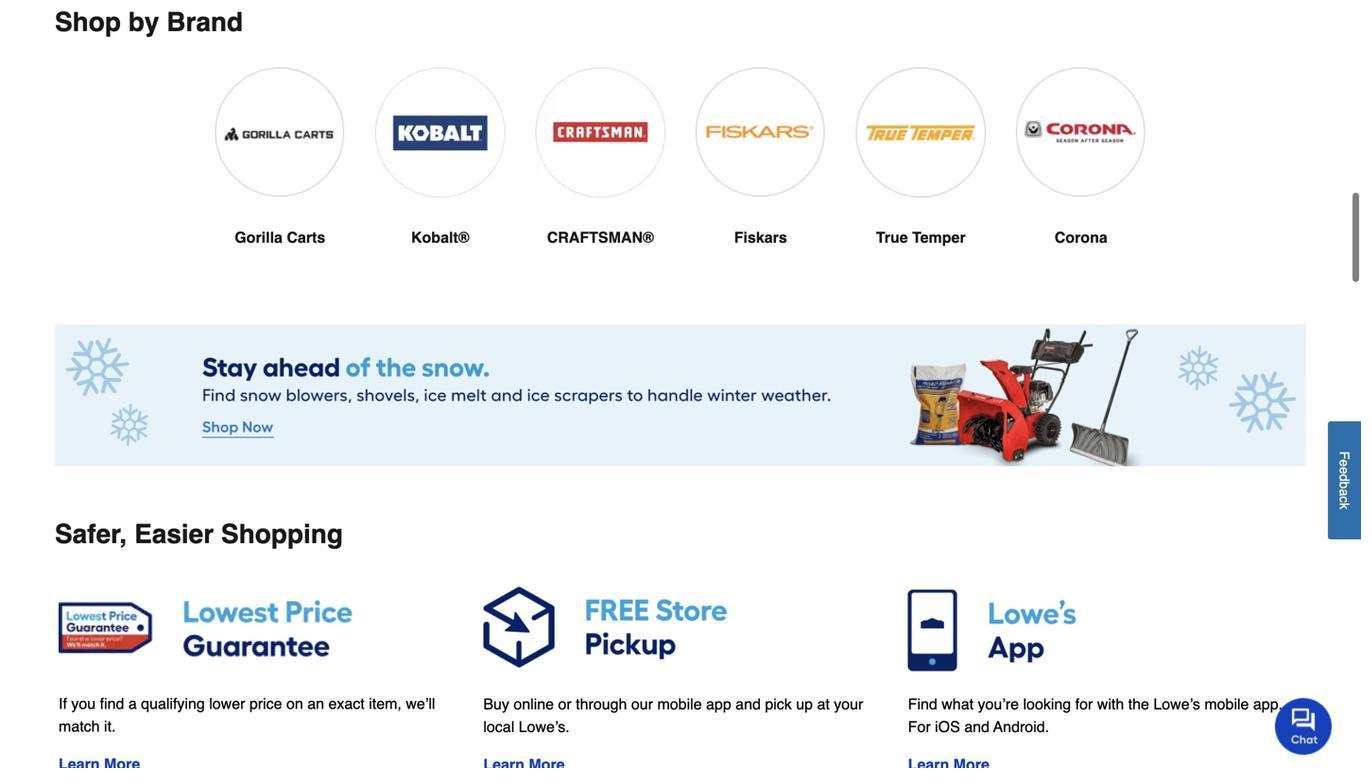 Task type: vqa. For each thing, say whether or not it's contained in the screenshot.
True
yes



Task type: describe. For each thing, give the bounding box(es) containing it.
up
[[796, 696, 813, 713]]

by
[[128, 7, 159, 37]]

find
[[908, 696, 938, 713]]

kobalt® link
[[375, 68, 505, 295]]

pick
[[765, 696, 792, 713]]

mobile inside buy online or through our mobile app and pick up at your local lowe's.
[[658, 696, 702, 713]]

app
[[706, 696, 732, 713]]

true temper link
[[856, 68, 986, 295]]

f
[[1338, 452, 1353, 460]]

2 e from the top
[[1338, 467, 1353, 474]]

lowe's
[[1154, 696, 1201, 713]]

what
[[942, 696, 974, 713]]

k
[[1338, 503, 1353, 510]]

lowest price guarantee. image
[[59, 580, 453, 674]]

a inside button
[[1338, 489, 1353, 497]]

we'll
[[406, 695, 435, 713]]

craftsman®
[[547, 229, 654, 246]]

free store pickup. image
[[484, 580, 878, 675]]

price
[[250, 695, 282, 713]]

or
[[558, 696, 572, 713]]

online
[[514, 696, 554, 713]]

and inside buy online or through our mobile app and pick up at your local lowe's.
[[736, 696, 761, 713]]

an
[[308, 695, 324, 713]]

f e e d b a c k button
[[1329, 422, 1362, 540]]

gorilla carts
[[235, 229, 326, 246]]

match
[[59, 718, 100, 736]]

the
[[1129, 696, 1150, 713]]

looking
[[1024, 696, 1072, 713]]

shop
[[55, 7, 121, 37]]

buy
[[484, 696, 510, 713]]

f e e d b a c k
[[1338, 452, 1353, 510]]

easier
[[134, 520, 214, 550]]

kobalt logo. image
[[375, 68, 505, 198]]

craftsman logo. image
[[536, 68, 666, 198]]

fiskars logo. image
[[696, 68, 826, 198]]

you're
[[978, 696, 1019, 713]]

at
[[817, 696, 830, 713]]

buy online or through our mobile app and pick up at your local lowe's.
[[484, 696, 864, 736]]

if
[[59, 695, 67, 713]]

safer, easier shopping
[[55, 520, 343, 550]]

fiskars
[[734, 229, 787, 246]]

advertisement region
[[55, 325, 1307, 470]]

for
[[1076, 696, 1093, 713]]

your
[[834, 696, 864, 713]]

exact
[[329, 695, 365, 713]]

gorilla carts link
[[215, 68, 345, 295]]



Task type: locate. For each thing, give the bounding box(es) containing it.
mobile left 'app.'
[[1205, 696, 1250, 713]]

true temper
[[876, 229, 966, 246]]

lowe's app. image
[[908, 580, 1303, 675]]

mobile inside find what you're looking for with the lowe's mobile app. for ios and android.
[[1205, 696, 1250, 713]]

d
[[1338, 474, 1353, 482]]

b
[[1338, 482, 1353, 489]]

gorilla
[[235, 229, 283, 246]]

c
[[1338, 497, 1353, 503]]

our
[[632, 696, 653, 713]]

android.
[[994, 719, 1050, 736]]

safer,
[[55, 520, 127, 550]]

brand
[[167, 7, 243, 37]]

0 horizontal spatial a
[[128, 695, 137, 713]]

craftsman® link
[[536, 68, 666, 295]]

e up "b"
[[1338, 467, 1353, 474]]

kobalt®
[[411, 229, 470, 246]]

lower
[[209, 695, 245, 713]]

for
[[908, 719, 931, 736]]

1 horizontal spatial and
[[965, 719, 990, 736]]

corona link
[[1017, 68, 1147, 295]]

through
[[576, 696, 627, 713]]

shop by brand
[[55, 7, 243, 37]]

ios
[[935, 719, 961, 736]]

and right app
[[736, 696, 761, 713]]

corona logo. image
[[1017, 68, 1147, 198]]

you
[[71, 695, 96, 713]]

it.
[[104, 718, 116, 736]]

a up the k
[[1338, 489, 1353, 497]]

mobile right our at the bottom of page
[[658, 696, 702, 713]]

a right find
[[128, 695, 137, 713]]

lowe's.
[[519, 719, 570, 736]]

0 horizontal spatial and
[[736, 696, 761, 713]]

app.
[[1254, 696, 1283, 713]]

a inside if you find a qualifying lower price on an exact item, we'll match it.
[[128, 695, 137, 713]]

qualifying
[[141, 695, 205, 713]]

local
[[484, 719, 515, 736]]

and inside find what you're looking for with the lowe's mobile app. for ios and android.
[[965, 719, 990, 736]]

corona
[[1055, 229, 1108, 246]]

1 e from the top
[[1338, 460, 1353, 467]]

find what you're looking for with the lowe's mobile app. for ios and android.
[[908, 696, 1283, 736]]

with
[[1098, 696, 1125, 713]]

1 horizontal spatial mobile
[[1205, 696, 1250, 713]]

gorilla carts logo. image
[[215, 68, 345, 198]]

chat invite button image
[[1276, 698, 1333, 756]]

if you find a qualifying lower price on an exact item, we'll match it.
[[59, 695, 435, 736]]

1 vertical spatial and
[[965, 719, 990, 736]]

true temper logo. image
[[856, 68, 986, 198]]

on
[[287, 695, 303, 713]]

2 mobile from the left
[[1205, 696, 1250, 713]]

find
[[100, 695, 124, 713]]

0 vertical spatial and
[[736, 696, 761, 713]]

a
[[1338, 489, 1353, 497], [128, 695, 137, 713]]

shopping
[[221, 520, 343, 550]]

temper
[[913, 229, 966, 246]]

item,
[[369, 695, 402, 713]]

carts
[[287, 229, 326, 246]]

1 mobile from the left
[[658, 696, 702, 713]]

and
[[736, 696, 761, 713], [965, 719, 990, 736]]

mobile
[[658, 696, 702, 713], [1205, 696, 1250, 713]]

e
[[1338, 460, 1353, 467], [1338, 467, 1353, 474]]

1 vertical spatial a
[[128, 695, 137, 713]]

fiskars link
[[696, 68, 826, 295]]

e up d
[[1338, 460, 1353, 467]]

1 horizontal spatial a
[[1338, 489, 1353, 497]]

0 vertical spatial a
[[1338, 489, 1353, 497]]

true
[[876, 229, 908, 246]]

0 horizontal spatial mobile
[[658, 696, 702, 713]]

and right ios
[[965, 719, 990, 736]]



